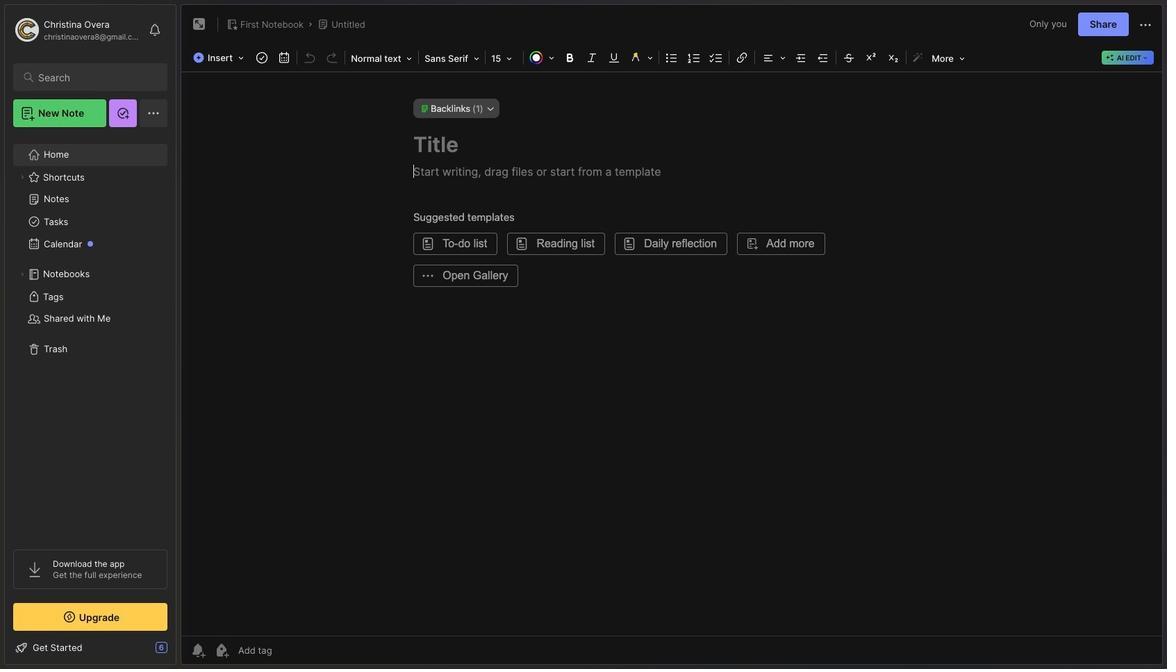 Task type: locate. For each thing, give the bounding box(es) containing it.
calendar event image
[[275, 48, 294, 67]]

outdent image
[[814, 48, 833, 67]]

Font color field
[[525, 48, 559, 67]]

subscript image
[[884, 48, 903, 67]]

Heading level field
[[347, 49, 417, 68]]

tree
[[5, 135, 176, 537]]

expand note image
[[191, 16, 208, 33]]

Alignment field
[[757, 48, 790, 67]]

Add tag field
[[237, 644, 342, 657]]

Highlight field
[[625, 48, 657, 67]]

superscript image
[[862, 48, 881, 67]]

Font size field
[[487, 49, 522, 68]]

Insert field
[[190, 48, 251, 67]]

click to collapse image
[[175, 643, 186, 660]]

note window element
[[181, 4, 1163, 668]]

expand notebooks image
[[18, 270, 26, 279]]

strikethrough image
[[839, 48, 859, 67]]

add tag image
[[213, 642, 230, 659]]

bulleted list image
[[662, 48, 682, 67]]

More actions field
[[1137, 15, 1154, 33]]

Help and Learning task checklist field
[[5, 636, 176, 659]]

task image
[[252, 48, 272, 67]]

More field
[[928, 49, 969, 68]]

None search field
[[38, 69, 155, 85]]



Task type: vqa. For each thing, say whether or not it's contained in the screenshot.
list
no



Task type: describe. For each thing, give the bounding box(es) containing it.
checklist image
[[707, 48, 726, 67]]

italic image
[[582, 48, 602, 67]]

Search text field
[[38, 71, 155, 84]]

tree inside main element
[[5, 135, 176, 537]]

main element
[[0, 0, 181, 669]]

more actions image
[[1137, 17, 1154, 33]]

Account field
[[13, 16, 142, 44]]

Font family field
[[420, 49, 484, 68]]

bold image
[[560, 48, 579, 67]]

insert link image
[[732, 48, 752, 67]]

numbered list image
[[684, 48, 704, 67]]

Note Editor text field
[[181, 72, 1162, 636]]

indent image
[[791, 48, 811, 67]]

underline image
[[605, 48, 624, 67]]

add a reminder image
[[190, 642, 206, 659]]

none search field inside main element
[[38, 69, 155, 85]]



